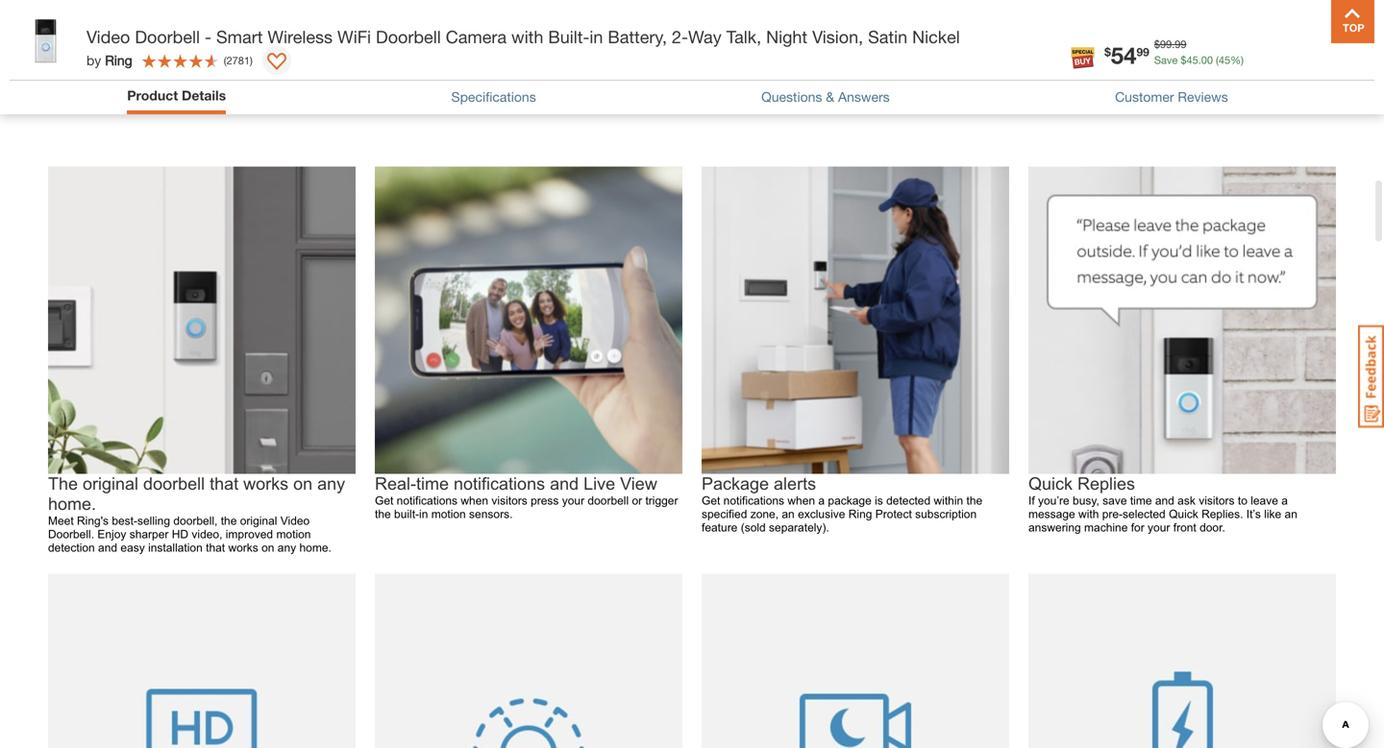 Task type: locate. For each thing, give the bounding box(es) containing it.
with
[[511, 26, 544, 47]]

%)
[[1231, 54, 1244, 66]]

talk,
[[727, 26, 761, 47]]

specifications button
[[451, 87, 536, 107], [451, 87, 536, 107]]

.
[[1172, 38, 1175, 50], [1199, 54, 1201, 66]]

&
[[826, 89, 835, 105]]

2 horizontal spatial 99
[[1175, 38, 1187, 50]]

product details down - on the top left of page
[[127, 87, 226, 103]]

1 horizontal spatial details
[[182, 87, 226, 103]]

2781
[[226, 54, 250, 67]]

video
[[87, 26, 130, 47]]

( right the 00
[[1216, 54, 1219, 66]]

0 horizontal spatial doorbell
[[135, 26, 200, 47]]

0 horizontal spatial (
[[224, 54, 226, 67]]

questions & answers
[[762, 89, 890, 105]]

details
[[80, 70, 137, 90], [182, 87, 226, 103]]

0 vertical spatial .
[[1172, 38, 1175, 50]]

1 horizontal spatial doorbell
[[376, 26, 441, 47]]

ring
[[105, 52, 132, 68]]

nickel
[[912, 26, 960, 47]]

1 horizontal spatial product
[[127, 87, 178, 103]]

1 45 from the left
[[1187, 54, 1199, 66]]

$ right save
[[1181, 54, 1187, 66]]

0 horizontal spatial $
[[1105, 45, 1111, 59]]

1 horizontal spatial .
[[1199, 54, 1201, 66]]

details down "by ring"
[[80, 70, 137, 90]]

( inside '$ 99 . 99 save $ 45 . 00 ( 45 %)'
[[1216, 54, 1219, 66]]

customer
[[1115, 89, 1174, 105]]

details down ( 2781 )
[[182, 87, 226, 103]]

1 horizontal spatial 45
[[1219, 54, 1231, 66]]

feedback link image
[[1358, 325, 1384, 429]]

battery,
[[608, 26, 667, 47]]

1 horizontal spatial $
[[1154, 38, 1160, 50]]

wifi
[[337, 26, 371, 47]]

doorbell left - on the top left of page
[[135, 26, 200, 47]]

. up save
[[1172, 38, 1175, 50]]

customer reviews
[[1115, 89, 1228, 105]]

$ up save
[[1154, 38, 1160, 50]]

45 right the 00
[[1219, 54, 1231, 66]]

45 left the 00
[[1187, 54, 1199, 66]]

questions
[[762, 89, 822, 105]]

product image image
[[14, 10, 77, 72]]

0 horizontal spatial 45
[[1187, 54, 1199, 66]]

$ inside $ 54 99
[[1105, 45, 1111, 59]]

0 horizontal spatial 99
[[1137, 45, 1150, 59]]

$
[[1154, 38, 1160, 50], [1105, 45, 1111, 59], [1181, 54, 1187, 66]]

$ left save
[[1105, 45, 1111, 59]]

night
[[766, 26, 808, 47]]

0 horizontal spatial .
[[1172, 38, 1175, 50]]

wireless
[[268, 26, 333, 47]]

(
[[1216, 54, 1219, 66], [224, 54, 226, 67]]

product details button
[[0, 42, 1384, 119], [127, 86, 226, 110], [127, 86, 226, 106]]

customer reviews button
[[1115, 87, 1228, 107], [1115, 87, 1228, 107]]

doorbell right the wifi
[[376, 26, 441, 47]]

2 45 from the left
[[1219, 54, 1231, 66]]

0 horizontal spatial product
[[10, 70, 75, 90]]

99
[[1160, 38, 1172, 50], [1175, 38, 1187, 50], [1137, 45, 1150, 59]]

2-
[[672, 26, 688, 47]]

questions & answers button
[[762, 87, 890, 107], [762, 87, 890, 107]]

product details
[[10, 70, 137, 90], [127, 87, 226, 103]]

)
[[250, 54, 253, 67]]

1 horizontal spatial (
[[1216, 54, 1219, 66]]

reviews
[[1178, 89, 1228, 105]]

. right save
[[1199, 54, 1201, 66]]

( left )
[[224, 54, 226, 67]]

top button
[[1332, 0, 1375, 43]]

product
[[10, 70, 75, 90], [127, 87, 178, 103]]

00
[[1201, 54, 1213, 66]]

doorbell
[[135, 26, 200, 47], [376, 26, 441, 47]]

1 vertical spatial .
[[1199, 54, 1201, 66]]

specifications
[[451, 89, 536, 105]]

1 ( from the left
[[1216, 54, 1219, 66]]

product details down by
[[10, 70, 137, 90]]

45
[[1187, 54, 1199, 66], [1219, 54, 1231, 66]]

2 ( from the left
[[224, 54, 226, 67]]

camera
[[446, 26, 507, 47]]

1 horizontal spatial 99
[[1160, 38, 1172, 50]]



Task type: describe. For each thing, give the bounding box(es) containing it.
save
[[1154, 54, 1178, 66]]

54
[[1111, 41, 1137, 69]]

by
[[87, 52, 101, 68]]

satin
[[868, 26, 908, 47]]

-
[[205, 26, 212, 47]]

display image
[[267, 53, 286, 72]]

( 2781 )
[[224, 54, 253, 67]]

smart
[[216, 26, 263, 47]]

in
[[590, 26, 603, 47]]

1 doorbell from the left
[[135, 26, 200, 47]]

way
[[688, 26, 722, 47]]

vision,
[[812, 26, 863, 47]]

$ for 54
[[1105, 45, 1111, 59]]

2 horizontal spatial $
[[1181, 54, 1187, 66]]

0 horizontal spatial details
[[80, 70, 137, 90]]

answers
[[838, 89, 890, 105]]

2 doorbell from the left
[[376, 26, 441, 47]]

99 inside $ 54 99
[[1137, 45, 1150, 59]]

$ 99 . 99 save $ 45 . 00 ( 45 %)
[[1154, 38, 1244, 66]]

$ 54 99
[[1105, 41, 1150, 69]]

built-
[[548, 26, 590, 47]]

$ for 99
[[1154, 38, 1160, 50]]

by ring
[[87, 52, 132, 68]]

video doorbell - smart wireless wifi doorbell camera with built-in battery, 2-way talk, night vision, satin nickel
[[87, 26, 960, 47]]



Task type: vqa. For each thing, say whether or not it's contained in the screenshot.
the Details
yes



